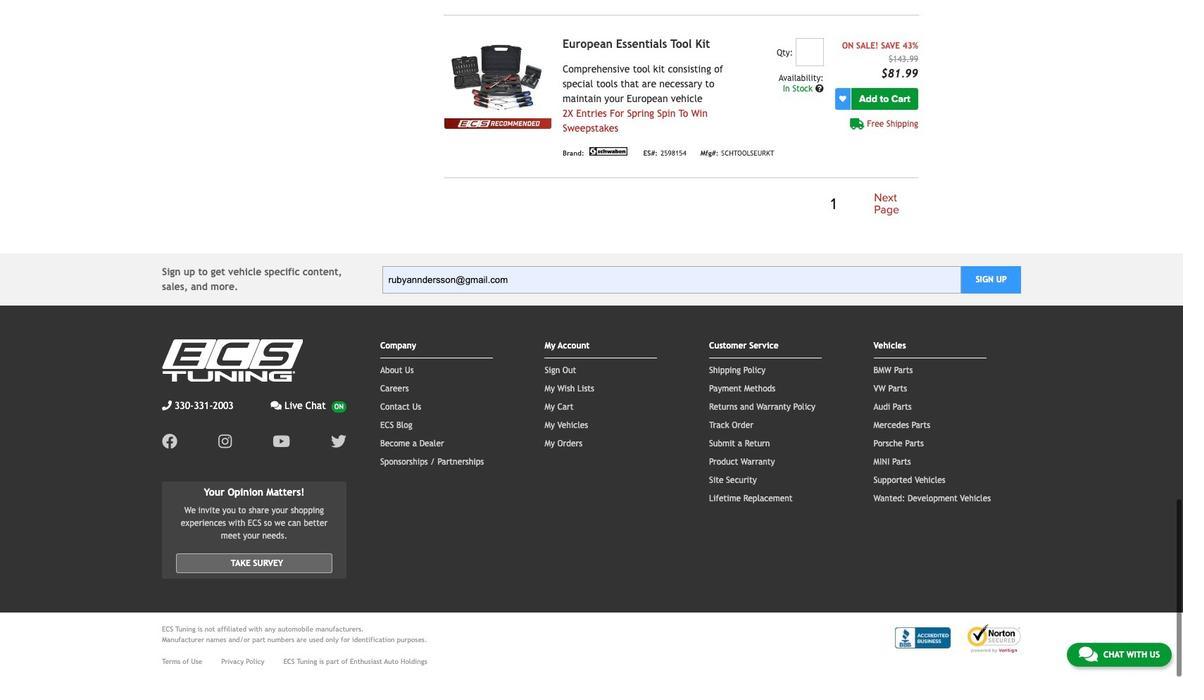 Task type: vqa. For each thing, say whether or not it's contained in the screenshot.
80%
no



Task type: describe. For each thing, give the bounding box(es) containing it.
Email email field
[[382, 266, 961, 293]]

phone image
[[162, 401, 172, 411]]

facebook logo image
[[162, 434, 177, 449]]

comments image
[[271, 401, 282, 411]]

comments image
[[1079, 646, 1098, 663]]

ecs tuning recommends this product. image
[[444, 118, 551, 129]]

es#2598154 - schtoolseurkt - european essentials tool kit - comprehensive tool kit consisting of special tools that are necessary to maintain your european vehicle - schwaben - audi bmw volkswagen mercedes benz mini porsche image
[[444, 38, 551, 118]]



Task type: locate. For each thing, give the bounding box(es) containing it.
ecs tuning image
[[162, 339, 303, 382]]

add to wish list image
[[839, 95, 846, 102]]

schwaben - corporate logo image
[[587, 147, 629, 156]]

question circle image
[[815, 84, 824, 93]]

twitter logo image
[[331, 434, 346, 449]]

instagram logo image
[[218, 434, 232, 449]]

youtube logo image
[[273, 434, 290, 449]]

None number field
[[796, 38, 824, 66]]

paginated product list navigation navigation
[[444, 189, 918, 220]]



